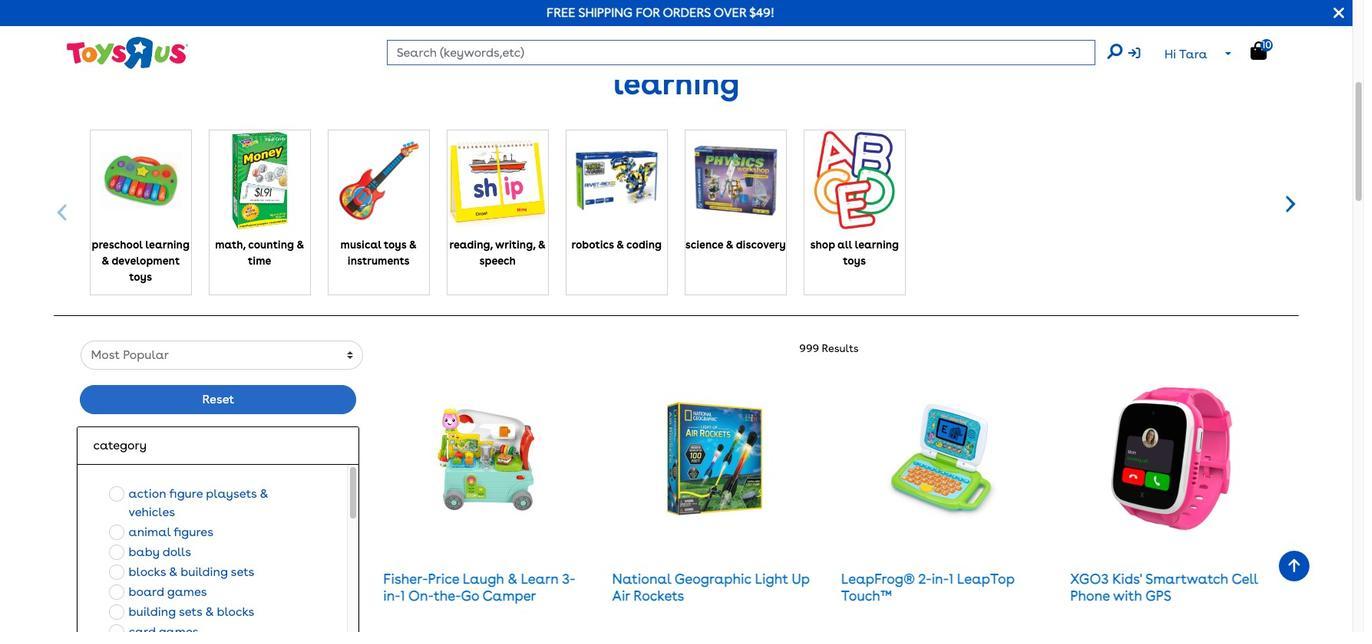 Task type: locate. For each thing, give the bounding box(es) containing it.
go
[[461, 588, 479, 604]]

gps
[[1146, 588, 1172, 604]]

& down preschool
[[102, 255, 109, 267]]

sets down games
[[179, 605, 202, 620]]

& inside reading, writing, & speech
[[538, 239, 546, 251]]

board
[[129, 585, 164, 600]]

animal
[[129, 525, 171, 540]]

animal figures
[[129, 525, 213, 540]]

0 horizontal spatial in-
[[383, 588, 400, 604]]

blocks down "blocks & building sets"
[[217, 605, 254, 620]]

0 horizontal spatial sets
[[179, 605, 202, 620]]

1 vertical spatial in-
[[383, 588, 400, 604]]

instruments
[[348, 255, 410, 267]]

free shipping for orders over $49!
[[547, 5, 775, 20]]

1 right 2-
[[949, 572, 954, 588]]

in-
[[932, 572, 949, 588], [383, 588, 400, 604]]

& up camper
[[508, 572, 517, 588]]

learning
[[613, 65, 740, 102], [145, 239, 190, 251], [855, 239, 899, 251]]

0 vertical spatial toys
[[384, 239, 407, 251]]

leapfrog® 2-in-1 leaptop touch™
[[841, 572, 1015, 604]]

action figure playsets & vehicles button
[[105, 484, 320, 523]]

999
[[799, 342, 819, 355]]

musical toys & instruments image image
[[328, 131, 429, 231]]

sets
[[231, 565, 254, 580], [179, 605, 202, 620]]

1 vertical spatial 1
[[400, 588, 405, 604]]

toys
[[384, 239, 407, 251], [843, 255, 866, 267], [129, 271, 152, 283]]

national geographic light up air rockets
[[612, 572, 810, 604]]

learning inside preschool learning & development toys
[[145, 239, 190, 251]]

& right playsets
[[260, 487, 268, 501]]

1 horizontal spatial toys
[[384, 239, 407, 251]]

cell
[[1232, 572, 1258, 588]]

learning down enter keyword or item no. search box
[[613, 65, 740, 102]]

category
[[93, 438, 147, 453]]

preschool learning & development toys link
[[90, 131, 191, 286]]

fisher-price laugh & learn 3- in-1 on-the-go camper
[[383, 572, 576, 604]]

action
[[129, 487, 166, 501]]

blocks & building sets button
[[105, 563, 259, 583]]

toys inside shop all learning toys
[[843, 255, 866, 267]]

blocks
[[129, 565, 166, 580], [217, 605, 254, 620]]

in- left leaptop at the right bottom of page
[[932, 572, 949, 588]]

0 vertical spatial 1
[[949, 572, 954, 588]]

shopping bag image
[[1251, 41, 1267, 60]]

xgo3
[[1070, 572, 1109, 588]]

geographic
[[675, 572, 752, 588]]

national geographic light up air rockets link
[[612, 572, 810, 604]]

& up instruments
[[409, 239, 417, 251]]

1 horizontal spatial blocks
[[217, 605, 254, 620]]

math,
[[215, 239, 246, 251]]

science & discovery link
[[685, 131, 786, 253]]

xgo3 kids' smartwatch cell phone with gps image
[[1096, 382, 1250, 536]]

leapfrog® 2-in-1 leaptop touch™ image
[[881, 382, 1007, 536]]

1
[[949, 572, 954, 588], [400, 588, 405, 604]]

1 horizontal spatial learning
[[613, 65, 740, 102]]

counting
[[248, 239, 294, 251]]

speech
[[479, 255, 516, 267]]

& inside math, counting & time
[[296, 239, 304, 251]]

in- down fisher-
[[383, 588, 400, 604]]

shop all learning toys image image
[[804, 131, 905, 231]]

999 results
[[799, 342, 859, 355]]

toys down all
[[843, 255, 866, 267]]

& down games
[[205, 605, 214, 620]]

sets up building sets & blocks
[[231, 565, 254, 580]]

1 down fisher-
[[400, 588, 405, 604]]

toys down development
[[129, 271, 152, 283]]

&
[[296, 239, 304, 251], [409, 239, 417, 251], [538, 239, 546, 251], [616, 239, 624, 251], [726, 239, 734, 251], [102, 255, 109, 267], [260, 487, 268, 501], [169, 565, 177, 580], [508, 572, 517, 588], [205, 605, 214, 620]]

0 horizontal spatial learning
[[145, 239, 190, 251]]

reset
[[202, 392, 234, 407]]

dolls
[[162, 545, 191, 560]]

math, counting & time
[[215, 239, 304, 267]]

hi
[[1165, 47, 1176, 61]]

0 horizontal spatial building
[[129, 605, 176, 620]]

toys up instruments
[[384, 239, 407, 251]]

None search field
[[387, 40, 1122, 65]]

leapfrog®
[[841, 572, 915, 588]]

1 vertical spatial blocks
[[217, 605, 254, 620]]

0 horizontal spatial toys
[[129, 271, 152, 283]]

0 horizontal spatial 1
[[400, 588, 405, 604]]

price
[[428, 572, 459, 588]]

science & discovery image image
[[685, 131, 786, 231]]

& inside action figure playsets & vehicles
[[260, 487, 268, 501]]

& right writing,
[[538, 239, 546, 251]]

10
[[1262, 39, 1272, 51]]

touch™
[[841, 588, 892, 604]]

robotics & coding image image
[[566, 131, 667, 231]]

blocks down baby dolls button
[[129, 565, 166, 580]]

blocks & building sets
[[129, 565, 254, 580]]

2 horizontal spatial learning
[[855, 239, 899, 251]]

0 vertical spatial sets
[[231, 565, 254, 580]]

& right counting
[[296, 239, 304, 251]]

2 horizontal spatial toys
[[843, 255, 866, 267]]

baby dolls
[[129, 545, 191, 560]]

0 horizontal spatial blocks
[[129, 565, 166, 580]]

& inside the fisher-price laugh & learn 3- in-1 on-the-go camper
[[508, 572, 517, 588]]

baby
[[129, 545, 160, 560]]

1 horizontal spatial 1
[[949, 572, 954, 588]]

learning right all
[[855, 239, 899, 251]]

on-
[[409, 588, 434, 604]]

laugh
[[463, 572, 504, 588]]

1 horizontal spatial building
[[181, 565, 228, 580]]

all
[[838, 239, 852, 251]]

1 vertical spatial sets
[[179, 605, 202, 620]]

1 vertical spatial toys
[[843, 255, 866, 267]]

the-
[[434, 588, 461, 604]]

robotics & coding
[[572, 239, 662, 251]]

reading,
[[450, 239, 493, 251]]

0 vertical spatial building
[[181, 565, 228, 580]]

board games button
[[105, 583, 212, 603]]

science
[[685, 239, 724, 251]]

science & discovery
[[685, 239, 786, 251]]

building down board games button
[[129, 605, 176, 620]]

learning up development
[[145, 239, 190, 251]]

building
[[181, 565, 228, 580], [129, 605, 176, 620]]

building up games
[[181, 565, 228, 580]]

fisher-
[[383, 572, 428, 588]]

2 vertical spatial toys
[[129, 271, 152, 283]]

0 vertical spatial in-
[[932, 572, 949, 588]]

shop all learning toys
[[810, 239, 899, 267]]

1 horizontal spatial in-
[[932, 572, 949, 588]]

shop all learning toys link
[[804, 131, 905, 270]]



Task type: describe. For each thing, give the bounding box(es) containing it.
& inside preschool learning & development toys
[[102, 255, 109, 267]]

writing,
[[495, 239, 536, 251]]

kids'
[[1112, 572, 1142, 588]]

fisher-price laugh & learn 3- in-1 on-the-go camper link
[[383, 572, 576, 604]]

robotics
[[572, 239, 614, 251]]

robotics & coding link
[[566, 131, 667, 253]]

toys r us image
[[66, 36, 188, 70]]

baby dolls button
[[105, 543, 196, 563]]

math, counting & time link
[[209, 131, 310, 270]]

action figure playsets & vehicles
[[129, 487, 268, 520]]

learning inside shop all learning toys
[[855, 239, 899, 251]]

air
[[612, 588, 630, 604]]

smartwatch
[[1146, 572, 1229, 588]]

musical toys & instruments link
[[328, 131, 429, 270]]

2-
[[918, 572, 932, 588]]

phone
[[1070, 588, 1110, 604]]

reset button
[[80, 385, 356, 415]]

shipping
[[578, 5, 633, 20]]

reading, writing, & speech link
[[447, 131, 548, 270]]

rockets
[[634, 588, 684, 604]]

fisher-price laugh & learn 3-in-1 on-the-go camper image
[[422, 382, 549, 536]]

musical
[[341, 239, 381, 251]]

hi tara
[[1165, 47, 1208, 61]]

learn
[[521, 572, 559, 588]]

10 link
[[1251, 39, 1283, 61]]

leapfrog® 2-in-1 leaptop touch™ link
[[841, 572, 1015, 604]]

national geographic light up air rockets image
[[651, 382, 778, 536]]

building sets & blocks button
[[105, 603, 259, 623]]

1 inside leapfrog® 2-in-1 leaptop touch™
[[949, 572, 954, 588]]

reading, writing, & speech image image
[[447, 131, 548, 231]]

building sets & blocks
[[129, 605, 254, 620]]

orders
[[663, 5, 711, 20]]

preschool learning & development toys image image
[[90, 131, 191, 231]]

shop
[[810, 239, 835, 251]]

xgo3 kids' smartwatch cell phone with gps
[[1070, 572, 1258, 604]]

3-
[[562, 572, 576, 588]]

xgo3 kids' smartwatch cell phone with gps link
[[1070, 572, 1258, 604]]

preschool learning & development toys
[[92, 239, 190, 283]]

musical toys & instruments
[[341, 239, 417, 267]]

& inside musical toys & instruments
[[409, 239, 417, 251]]

toys inside musical toys & instruments
[[384, 239, 407, 251]]

product-tab tab panel
[[66, 341, 1289, 633]]

coding
[[627, 239, 662, 251]]

camper
[[483, 588, 536, 604]]

national
[[612, 572, 671, 588]]

1 horizontal spatial sets
[[231, 565, 254, 580]]

leaptop
[[957, 572, 1015, 588]]

time
[[248, 255, 271, 267]]

animal figures button
[[105, 523, 218, 543]]

1 vertical spatial building
[[129, 605, 176, 620]]

vehicles
[[129, 505, 175, 520]]

& right science
[[726, 239, 734, 251]]

1 inside the fisher-price laugh & learn 3- in-1 on-the-go camper
[[400, 588, 405, 604]]

discovery
[[736, 239, 786, 251]]

0 vertical spatial blocks
[[129, 565, 166, 580]]

in- inside the fisher-price laugh & learn 3- in-1 on-the-go camper
[[383, 588, 400, 604]]

Enter Keyword or Item No. search field
[[387, 40, 1095, 65]]

close button image
[[1334, 5, 1344, 21]]

& down dolls
[[169, 565, 177, 580]]

results
[[822, 342, 859, 355]]

up
[[792, 572, 810, 588]]

$49!
[[750, 5, 775, 20]]

in- inside leapfrog® 2-in-1 leaptop touch™
[[932, 572, 949, 588]]

category element
[[93, 437, 343, 455]]

reading, writing, & speech
[[450, 239, 546, 267]]

playsets
[[206, 487, 257, 501]]

free
[[547, 5, 576, 20]]

toys inside preschool learning & development toys
[[129, 271, 152, 283]]

with
[[1113, 588, 1143, 604]]

over
[[714, 5, 747, 20]]

tara
[[1179, 47, 1208, 61]]

sign in image
[[1128, 47, 1140, 59]]

figure
[[169, 487, 203, 501]]

for
[[636, 5, 660, 20]]

math, counting & time image image
[[209, 131, 310, 231]]

figures
[[174, 525, 213, 540]]

& left the coding
[[616, 239, 624, 251]]

development
[[112, 255, 180, 267]]

board games
[[129, 585, 207, 600]]

preschool
[[92, 239, 143, 251]]

light
[[755, 572, 788, 588]]

hi tara button
[[1128, 40, 1241, 69]]

free shipping for orders over $49! link
[[547, 5, 775, 20]]

games
[[167, 585, 207, 600]]



Task type: vqa. For each thing, say whether or not it's contained in the screenshot.
the left blocks
yes



